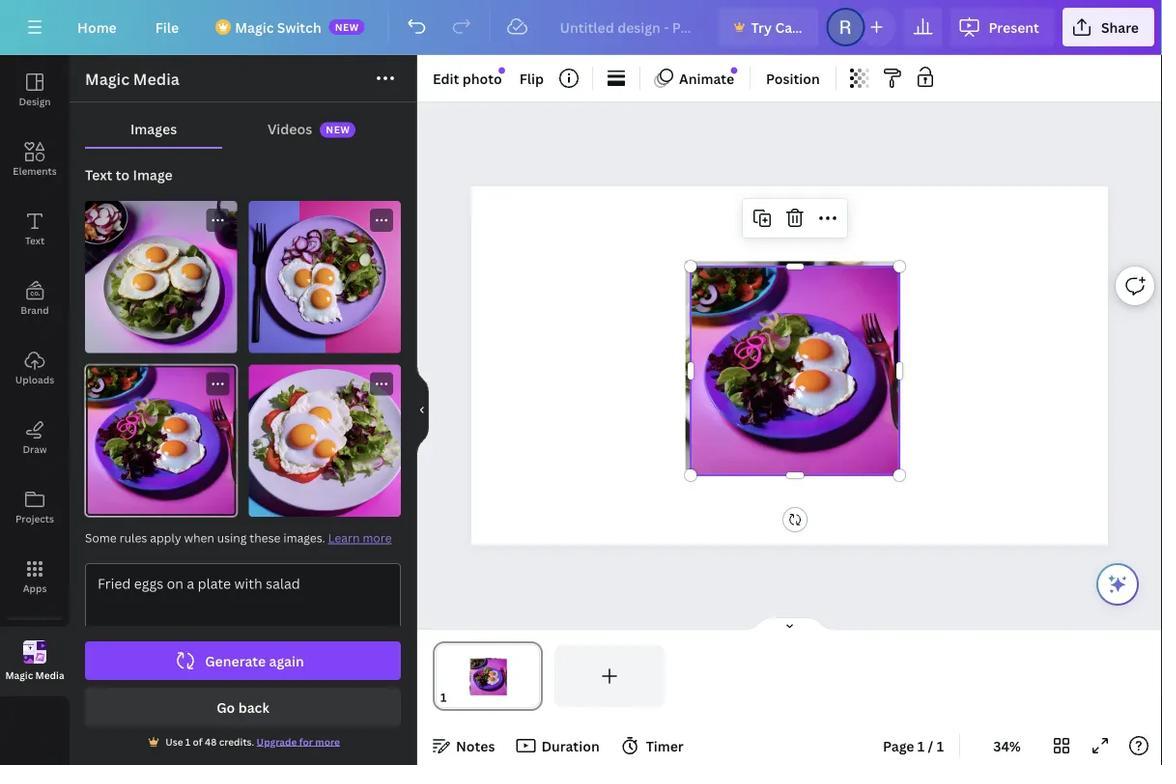 Task type: vqa. For each thing, say whether or not it's contained in the screenshot.
NEW image within Edit photo 'popup button'
yes



Task type: locate. For each thing, give the bounding box(es) containing it.
magic media up images
[[85, 69, 180, 89]]

new right videos
[[326, 123, 350, 137]]

again
[[269, 652, 304, 670]]

flip
[[520, 69, 544, 87]]

1 horizontal spatial 1
[[918, 737, 925, 755]]

videos
[[268, 119, 312, 138]]

0 vertical spatial new
[[335, 20, 359, 33]]

to
[[116, 166, 130, 184]]

duration button
[[511, 731, 608, 762]]

home link
[[62, 8, 132, 46]]

generate again
[[205, 652, 304, 670]]

media up 'images' button
[[133, 69, 180, 89]]

magic media button
[[0, 627, 70, 697]]

switch
[[277, 18, 322, 36]]

1 vertical spatial media
[[35, 669, 64, 682]]

try canva pro button
[[719, 8, 842, 46]]

magic inside main menu bar
[[235, 18, 274, 36]]

2 horizontal spatial 1
[[937, 737, 944, 755]]

text left the to
[[85, 166, 112, 184]]

generate again button
[[85, 642, 401, 680]]

use
[[165, 736, 183, 749]]

canva assistant image
[[1107, 573, 1130, 596]]

1 horizontal spatial text
[[85, 166, 112, 184]]

elements button
[[0, 125, 70, 194]]

1 vertical spatial new
[[326, 123, 350, 137]]

0 vertical spatial magic
[[235, 18, 274, 36]]

0 horizontal spatial magic media
[[5, 669, 64, 682]]

text to image
[[85, 166, 173, 184]]

magic inside button
[[5, 669, 33, 682]]

image
[[133, 166, 173, 184]]

0 horizontal spatial media
[[35, 669, 64, 682]]

magic left the switch
[[235, 18, 274, 36]]

animate button
[[649, 63, 742, 94]]

0 horizontal spatial text
[[25, 234, 45, 247]]

page 1 image
[[433, 646, 543, 708]]

share button
[[1063, 8, 1155, 46]]

upgrade
[[257, 736, 297, 749]]

brand
[[21, 304, 49, 317]]

some rules apply when using these images. learn more
[[85, 530, 392, 546]]

0 horizontal spatial 1
[[185, 736, 191, 749]]

2 vertical spatial magic
[[5, 669, 33, 682]]

fried eggs on a plate with salad image
[[85, 201, 237, 353], [249, 201, 401, 353], [85, 365, 237, 517], [249, 365, 401, 517]]

1 vertical spatial more
[[315, 736, 340, 749]]

1 horizontal spatial magic media
[[85, 69, 180, 89]]

position button
[[759, 63, 828, 94]]

magic down apps
[[5, 669, 33, 682]]

0 vertical spatial text
[[85, 166, 112, 184]]

1 left /
[[918, 737, 925, 755]]

new right the switch
[[335, 20, 359, 33]]

1 left of
[[185, 736, 191, 749]]

0 vertical spatial media
[[133, 69, 180, 89]]

design
[[19, 95, 51, 108]]

magic down home link
[[85, 69, 130, 89]]

1 horizontal spatial more
[[363, 530, 392, 546]]

new
[[335, 20, 359, 33], [326, 123, 350, 137]]

hide image
[[417, 364, 429, 457]]

elements
[[13, 164, 57, 177]]

side panel tab list
[[0, 55, 70, 697]]

1 for of
[[185, 736, 191, 749]]

hide pages image
[[744, 617, 837, 632]]

of
[[193, 736, 203, 749]]

media
[[133, 69, 180, 89], [35, 669, 64, 682]]

back
[[238, 698, 269, 717]]

2 horizontal spatial magic
[[235, 18, 274, 36]]

timer
[[646, 737, 684, 755]]

media down apps
[[35, 669, 64, 682]]

go back
[[217, 698, 269, 717]]

34%
[[994, 737, 1021, 755]]

1 vertical spatial magic media
[[5, 669, 64, 682]]

when
[[184, 530, 214, 546]]

magic
[[235, 18, 274, 36], [85, 69, 130, 89], [5, 669, 33, 682]]

1 right /
[[937, 737, 944, 755]]

more
[[363, 530, 392, 546], [315, 736, 340, 749]]

photo
[[463, 69, 502, 87]]

more right the for
[[315, 736, 340, 749]]

main menu bar
[[0, 0, 1163, 55]]

more right the "learn"
[[363, 530, 392, 546]]

edit
[[433, 69, 459, 87]]

text for text to image
[[85, 166, 112, 184]]

1 horizontal spatial media
[[133, 69, 180, 89]]

design button
[[0, 55, 70, 125]]

1 vertical spatial text
[[25, 234, 45, 247]]

text up brand button
[[25, 234, 45, 247]]

0 vertical spatial more
[[363, 530, 392, 546]]

1 horizontal spatial magic
[[85, 69, 130, 89]]

try canva pro
[[752, 18, 842, 36]]

brand button
[[0, 264, 70, 333]]

canva
[[776, 18, 816, 36]]

page 1 / 1
[[883, 737, 944, 755]]

magic media inside button
[[5, 669, 64, 682]]

Page title text field
[[455, 688, 463, 708]]

new image
[[731, 67, 738, 74]]

1
[[185, 736, 191, 749], [918, 737, 925, 755], [937, 737, 944, 755]]

text
[[85, 166, 112, 184], [25, 234, 45, 247]]

1 vertical spatial magic
[[85, 69, 130, 89]]

some
[[85, 530, 117, 546]]

magic media down apps
[[5, 669, 64, 682]]

images
[[130, 119, 177, 138]]

magic switch
[[235, 18, 322, 36]]

magic media
[[85, 69, 180, 89], [5, 669, 64, 682]]

text inside button
[[25, 234, 45, 247]]

edit photo button
[[425, 63, 510, 94]]

notes button
[[425, 731, 503, 762]]

uploads
[[15, 373, 54, 386]]

/
[[929, 737, 934, 755]]

0 horizontal spatial magic
[[5, 669, 33, 682]]



Task type: describe. For each thing, give the bounding box(es) containing it.
text for text
[[25, 234, 45, 247]]

48
[[205, 736, 217, 749]]

notes
[[456, 737, 495, 755]]

these
[[250, 530, 281, 546]]

flip button
[[512, 63, 552, 94]]

for
[[299, 736, 313, 749]]

file
[[155, 18, 179, 36]]

timer button
[[615, 731, 692, 762]]

draw
[[23, 443, 47, 456]]

edit photo
[[433, 69, 502, 87]]

share
[[1102, 18, 1140, 36]]

using
[[217, 530, 247, 546]]

images.
[[284, 530, 325, 546]]

pro
[[820, 18, 842, 36]]

file button
[[140, 8, 194, 46]]

home
[[77, 18, 117, 36]]

draw button
[[0, 403, 70, 473]]

animate
[[680, 69, 735, 87]]

apply
[[150, 530, 181, 546]]

learn
[[328, 530, 360, 546]]

use 1 of 48 credits. upgrade for more
[[165, 736, 340, 749]]

1 for /
[[918, 737, 925, 755]]

duration
[[542, 737, 600, 755]]

Design title text field
[[545, 8, 711, 46]]

go
[[217, 698, 235, 717]]

projects button
[[0, 473, 70, 542]]

upgrade for more link
[[257, 736, 340, 749]]

new image
[[499, 67, 506, 74]]

credits.
[[219, 736, 254, 749]]

text button
[[0, 194, 70, 264]]

rules
[[119, 530, 147, 546]]

images button
[[85, 110, 222, 147]]

0 horizontal spatial more
[[315, 736, 340, 749]]

page
[[883, 737, 915, 755]]

try
[[752, 18, 772, 36]]

0 vertical spatial magic media
[[85, 69, 180, 89]]

uploads button
[[0, 333, 70, 403]]

position
[[767, 69, 820, 87]]

Describe an image. Include objects, colors, places... text field
[[86, 564, 400, 647]]

media inside button
[[35, 669, 64, 682]]

generate
[[205, 652, 266, 670]]

apps
[[23, 582, 47, 595]]

present button
[[951, 8, 1055, 46]]

projects
[[15, 512, 54, 525]]

learn more link
[[328, 530, 392, 546]]

present
[[989, 18, 1040, 36]]

new inside main menu bar
[[335, 20, 359, 33]]

34% button
[[976, 731, 1039, 762]]

apps button
[[0, 542, 70, 612]]

go back button
[[85, 688, 401, 727]]



